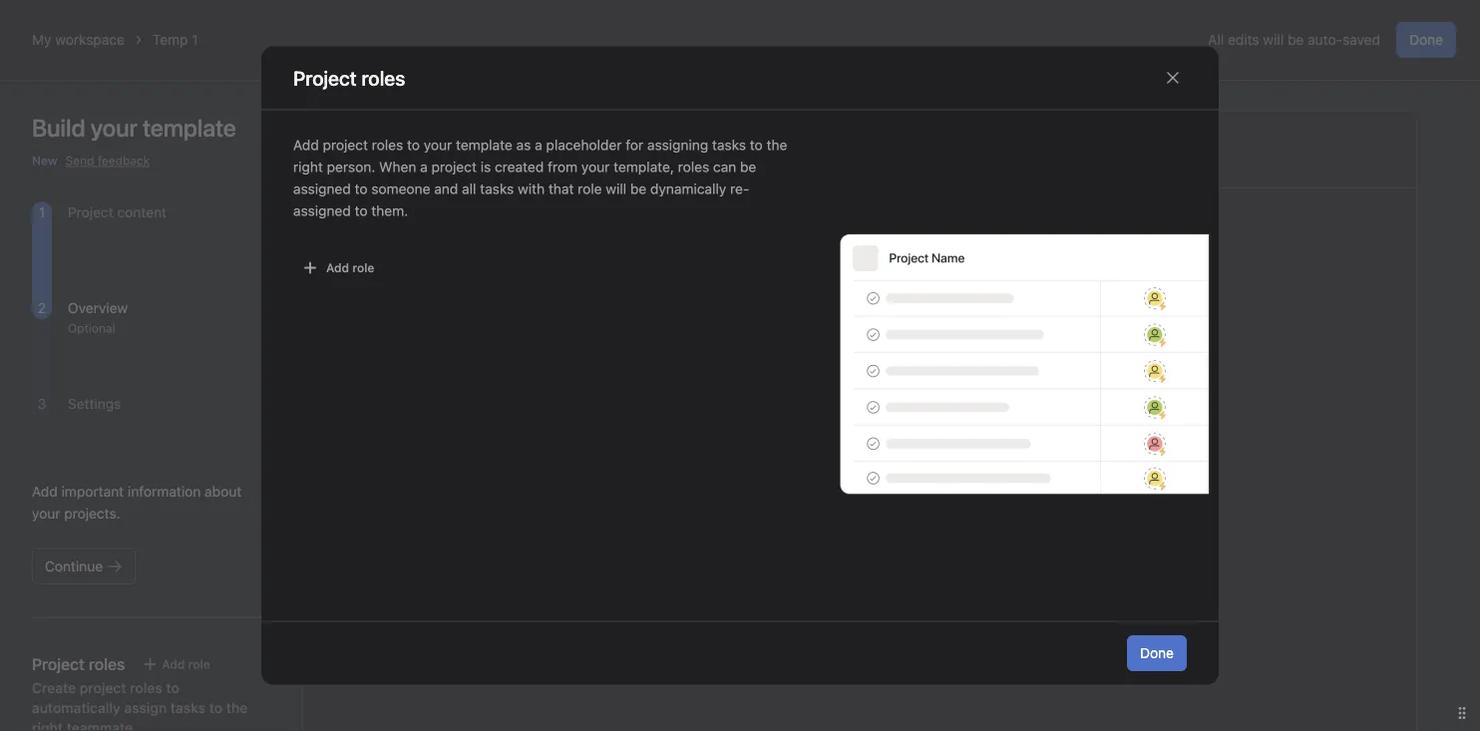 Task type: vqa. For each thing, say whether or not it's contained in the screenshot.
1 2 3
yes



Task type: locate. For each thing, give the bounding box(es) containing it.
to right assigning
[[750, 137, 763, 153]]

1 horizontal spatial the
[[766, 137, 787, 153]]

2 horizontal spatial be
[[1287, 31, 1304, 48]]

send feedback link
[[65, 152, 150, 170]]

add important information about your projects.
[[32, 483, 242, 522]]

1 horizontal spatial role
[[352, 261, 374, 275]]

build your template
[[32, 114, 236, 142]]

add role button up the assign
[[133, 650, 219, 678]]

1
[[192, 31, 198, 48], [39, 204, 45, 220]]

dynamically
[[650, 181, 726, 197]]

1 horizontal spatial project roles
[[293, 66, 405, 89]]

to right the assign
[[209, 700, 222, 716]]

project up 'and'
[[431, 159, 477, 175]]

roles up when
[[372, 137, 403, 153]]

role for build your template
[[188, 657, 210, 671]]

will right edits
[[1263, 31, 1284, 48]]

continue button
[[32, 549, 136, 584]]

be left 'auto-'
[[1287, 31, 1304, 48]]

0 horizontal spatial your
[[32, 505, 60, 522]]

and
[[434, 181, 458, 197]]

add role
[[326, 261, 374, 275], [162, 657, 210, 671]]

3
[[38, 395, 46, 412]]

your up 'and'
[[424, 137, 452, 153]]

0 vertical spatial will
[[1263, 31, 1284, 48]]

the
[[766, 137, 787, 153], [226, 700, 248, 716]]

1 vertical spatial project
[[431, 159, 477, 175]]

2 horizontal spatial role
[[578, 181, 602, 197]]

all edits will be auto-saved
[[1208, 31, 1380, 48]]

done
[[1409, 31, 1443, 48], [1140, 645, 1174, 661]]

0 vertical spatial the
[[766, 137, 787, 153]]

re-
[[730, 181, 749, 197]]

0 vertical spatial project roles
[[293, 66, 405, 89]]

close this dialog image
[[1165, 70, 1181, 86]]

0 vertical spatial your
[[424, 137, 452, 153]]

project content button
[[68, 204, 167, 220]]

will inside add project roles to your template as a placeholder for assigning tasks to the right person. when a project is created from your template, roles can be assigned to someone and all tasks with that role will be dynamically re- assigned to them.
[[606, 181, 626, 197]]

temp
[[152, 31, 188, 48]]

1 horizontal spatial roles
[[372, 137, 403, 153]]

a right when
[[420, 159, 428, 175]]

1 vertical spatial roles
[[678, 159, 709, 175]]

add role button
[[293, 254, 383, 282], [133, 650, 219, 678]]

0 vertical spatial add role
[[326, 261, 374, 275]]

2 vertical spatial role
[[188, 657, 210, 671]]

important
[[61, 483, 124, 500]]

0 horizontal spatial done button
[[1127, 635, 1187, 671]]

0 horizontal spatial will
[[606, 181, 626, 197]]

the right assigning
[[766, 137, 787, 153]]

your for about
[[32, 505, 60, 522]]

create project roles to automatically assign tasks to the right teammate
[[32, 680, 248, 731]]

2 vertical spatial your
[[32, 505, 60, 522]]

the inside add project roles to your template as a placeholder for assigning tasks to the right person. when a project is created from your template, roles can be assigned to someone and all tasks with that role will be dynamically re- assigned to them.
[[766, 137, 787, 153]]

0 horizontal spatial role
[[188, 657, 210, 671]]

continue
[[45, 558, 103, 574]]

1 horizontal spatial add role
[[326, 261, 374, 275]]

1 vertical spatial add role button
[[133, 650, 219, 678]]

roles
[[372, 137, 403, 153], [678, 159, 709, 175], [130, 680, 162, 696]]

1 vertical spatial a
[[420, 159, 428, 175]]

be down template,
[[630, 181, 646, 197]]

add role inside project roles dialog
[[326, 261, 374, 275]]

project for create project roles to automatically assign tasks to the right teammate
[[80, 680, 126, 696]]

0 horizontal spatial tasks
[[170, 700, 205, 716]]

send
[[65, 154, 94, 168]]

1 horizontal spatial tasks
[[480, 181, 514, 197]]

0 horizontal spatial project
[[80, 680, 126, 696]]

0 vertical spatial done
[[1409, 31, 1443, 48]]

2 horizontal spatial tasks
[[712, 137, 746, 153]]

automatically
[[32, 700, 120, 716]]

the inside create project roles to automatically assign tasks to the right teammate
[[226, 700, 248, 716]]

1 vertical spatial project roles
[[32, 655, 125, 674]]

role up create project roles to automatically assign tasks to the right teammate at bottom
[[188, 657, 210, 671]]

2 vertical spatial tasks
[[170, 700, 205, 716]]

done inside project roles dialog
[[1140, 645, 1174, 661]]

0 horizontal spatial project roles
[[32, 655, 125, 674]]

1 horizontal spatial project
[[323, 137, 368, 153]]

assigning
[[647, 137, 708, 153]]

0 vertical spatial add role button
[[293, 254, 383, 282]]

add role down them.
[[326, 261, 374, 275]]

0 vertical spatial role
[[578, 181, 602, 197]]

project roles dialog
[[261, 47, 1251, 685]]

Project description title text field
[[679, 236, 866, 278]]

roles up the assign
[[130, 680, 162, 696]]

a
[[535, 137, 542, 153], [420, 159, 428, 175]]

done button inside project roles dialog
[[1127, 635, 1187, 671]]

add
[[293, 137, 319, 153], [326, 261, 349, 275], [32, 483, 58, 500], [162, 657, 185, 671]]

project up automatically
[[80, 680, 126, 696]]

0 vertical spatial a
[[535, 137, 542, 153]]

your inside 'add important information about your projects.'
[[32, 505, 60, 522]]

0 horizontal spatial roles
[[130, 680, 162, 696]]

roles for create project roles to automatically assign tasks to the right teammate
[[130, 680, 162, 696]]

tasks right the assign
[[170, 700, 205, 716]]

done button
[[1396, 22, 1456, 58], [1127, 635, 1187, 671]]

saved
[[1342, 31, 1380, 48]]

1 vertical spatial your
[[581, 159, 610, 175]]

1 vertical spatial add role
[[162, 657, 210, 671]]

0 horizontal spatial the
[[226, 700, 248, 716]]

0 horizontal spatial 1
[[39, 204, 45, 220]]

1 vertical spatial role
[[352, 261, 374, 275]]

1 horizontal spatial done
[[1409, 31, 1443, 48]]

project inside create project roles to automatically assign tasks to the right teammate
[[80, 680, 126, 696]]

0 vertical spatial roles
[[372, 137, 403, 153]]

1 vertical spatial 1
[[39, 204, 45, 220]]

1 left project
[[39, 204, 45, 220]]

will
[[1263, 31, 1284, 48], [606, 181, 626, 197]]

the right the assign
[[226, 700, 248, 716]]

project roles inside dialog
[[293, 66, 405, 89]]

your left projects.
[[32, 505, 60, 522]]

new
[[32, 154, 57, 168]]

role down them.
[[352, 261, 374, 275]]

2 horizontal spatial roles
[[678, 159, 709, 175]]

my workspace
[[32, 31, 125, 48]]

a right the as
[[535, 137, 542, 153]]

0 vertical spatial assigned
[[293, 181, 351, 197]]

new send feedback
[[32, 154, 150, 168]]

project
[[323, 137, 368, 153], [431, 159, 477, 175], [80, 680, 126, 696]]

1 vertical spatial tasks
[[480, 181, 514, 197]]

my
[[32, 31, 51, 48]]

add role up the assign
[[162, 657, 210, 671]]

1 right "temp"
[[192, 31, 198, 48]]

1 horizontal spatial add role button
[[293, 254, 383, 282]]

1 vertical spatial assigned
[[293, 203, 351, 219]]

0 horizontal spatial done
[[1140, 645, 1174, 661]]

1 horizontal spatial 1
[[192, 31, 198, 48]]

0 horizontal spatial add role button
[[133, 650, 219, 678]]

roles up the dynamically
[[678, 159, 709, 175]]

as
[[516, 137, 531, 153]]

from
[[548, 159, 578, 175]]

2 vertical spatial project
[[80, 680, 126, 696]]

1 vertical spatial the
[[226, 700, 248, 716]]

be right can
[[740, 159, 756, 175]]

your for to
[[424, 137, 452, 153]]

project roles
[[293, 66, 405, 89], [32, 655, 125, 674]]

overview
[[68, 300, 128, 316]]

assigned
[[293, 181, 351, 197], [293, 203, 351, 219]]

0 vertical spatial tasks
[[712, 137, 746, 153]]

add role button down them.
[[293, 254, 383, 282]]

1 horizontal spatial done button
[[1396, 22, 1456, 58]]

tasks up can
[[712, 137, 746, 153]]

role
[[578, 181, 602, 197], [352, 261, 374, 275], [188, 657, 210, 671]]

all
[[1208, 31, 1224, 48]]

1 vertical spatial will
[[606, 181, 626, 197]]

project up 'person.'
[[323, 137, 368, 153]]

content
[[117, 204, 167, 220]]

all
[[462, 181, 476, 197]]

0 vertical spatial be
[[1287, 31, 1304, 48]]

to
[[407, 137, 420, 153], [750, 137, 763, 153], [355, 181, 368, 197], [355, 203, 368, 219], [166, 680, 179, 696], [209, 700, 222, 716]]

to up the assign
[[166, 680, 179, 696]]

0 horizontal spatial add role
[[162, 657, 210, 671]]

be
[[1287, 31, 1304, 48], [740, 159, 756, 175], [630, 181, 646, 197]]

your down 'placeholder'
[[581, 159, 610, 175]]

roles inside create project roles to automatically assign tasks to the right teammate
[[130, 680, 162, 696]]

2 vertical spatial be
[[630, 181, 646, 197]]

2 horizontal spatial your
[[581, 159, 610, 175]]

tasks
[[712, 137, 746, 153], [480, 181, 514, 197], [170, 700, 205, 716]]

project roles up create
[[32, 655, 125, 674]]

right
[[293, 159, 323, 175]]

1 vertical spatial be
[[740, 159, 756, 175]]

add role button inside project roles dialog
[[293, 254, 383, 282]]

your
[[424, 137, 452, 153], [581, 159, 610, 175], [32, 505, 60, 522]]

add role for build your template
[[162, 657, 210, 671]]

2
[[38, 300, 46, 316]]

role right the that
[[578, 181, 602, 197]]

will down template,
[[606, 181, 626, 197]]

2 vertical spatial roles
[[130, 680, 162, 696]]

to down 'person.'
[[355, 181, 368, 197]]

1 vertical spatial done
[[1140, 645, 1174, 661]]

2 horizontal spatial project
[[431, 159, 477, 175]]

add role button for build your template
[[133, 650, 219, 678]]

project roles up 'person.'
[[293, 66, 405, 89]]

optional
[[68, 321, 115, 335]]

0 horizontal spatial be
[[630, 181, 646, 197]]

1 horizontal spatial your
[[424, 137, 452, 153]]

1 vertical spatial done button
[[1127, 635, 1187, 671]]

tasks down is
[[480, 181, 514, 197]]

create
[[32, 680, 76, 696]]

0 vertical spatial project
[[323, 137, 368, 153]]



Task type: describe. For each thing, give the bounding box(es) containing it.
overview button
[[68, 300, 128, 316]]

tasks inside create project roles to automatically assign tasks to the right teammate
[[170, 700, 205, 716]]

role for project roles
[[352, 261, 374, 275]]

project
[[68, 204, 113, 220]]

for
[[626, 137, 643, 153]]

temp 1
[[152, 31, 198, 48]]

to left them.
[[355, 203, 368, 219]]

roles for add project roles to your template as a placeholder for assigning tasks to the right person. when a project is created from your template, roles can be assigned to someone and all tasks with that role will be dynamically re- assigned to them.
[[372, 137, 403, 153]]

them.
[[371, 203, 408, 219]]

feedback
[[98, 154, 150, 168]]

settings
[[68, 395, 121, 412]]

assign
[[124, 700, 167, 716]]

role inside add project roles to your template as a placeholder for assigning tasks to the right person. when a project is created from your template, roles can be assigned to someone and all tasks with that role will be dynamically re- assigned to them.
[[578, 181, 602, 197]]

edits
[[1228, 31, 1259, 48]]

can
[[713, 159, 736, 175]]

1 assigned from the top
[[293, 181, 351, 197]]

0 vertical spatial 1
[[192, 31, 198, 48]]

1 horizontal spatial a
[[535, 137, 542, 153]]

add role for project roles
[[326, 261, 374, 275]]

0 vertical spatial done button
[[1396, 22, 1456, 58]]

auto-
[[1308, 31, 1342, 48]]

projects.
[[64, 505, 120, 522]]

that
[[548, 181, 574, 197]]

template
[[456, 137, 512, 153]]

your template
[[90, 114, 236, 142]]

2 assigned from the top
[[293, 203, 351, 219]]

build
[[32, 114, 85, 142]]

template,
[[613, 159, 674, 175]]

someone
[[371, 181, 430, 197]]

workspace
[[55, 31, 125, 48]]

right teammate
[[32, 720, 133, 731]]

1 horizontal spatial be
[[740, 159, 756, 175]]

placeholder
[[546, 137, 622, 153]]

1 horizontal spatial will
[[1263, 31, 1284, 48]]

about
[[205, 483, 242, 500]]

person.
[[327, 159, 375, 175]]

my workspace link
[[32, 31, 125, 48]]

add role button for project roles
[[293, 254, 383, 282]]

project for add project roles to your template as a placeholder for assigning tasks to the right person. when a project is created from your template, roles can be assigned to someone and all tasks with that role will be dynamically re- assigned to them.
[[323, 137, 368, 153]]

project overview
[[335, 138, 483, 161]]

1 2 3
[[38, 204, 46, 412]]

to up when
[[407, 137, 420, 153]]

settings button
[[68, 395, 121, 412]]

overview optional
[[68, 300, 128, 335]]

add inside 'add important information about your projects.'
[[32, 483, 58, 500]]

with
[[518, 181, 545, 197]]

1 inside 1 2 3
[[39, 204, 45, 220]]

0 horizontal spatial a
[[420, 159, 428, 175]]

when
[[379, 159, 416, 175]]

project content
[[68, 204, 167, 220]]

is
[[480, 159, 491, 175]]

add project roles to your template as a placeholder for assigning tasks to the right person. when a project is created from your template, roles can be assigned to someone and all tasks with that role will be dynamically re- assigned to them.
[[293, 137, 787, 219]]

information
[[128, 483, 201, 500]]

created
[[495, 159, 544, 175]]

add inside add project roles to your template as a placeholder for assigning tasks to the right person. when a project is created from your template, roles can be assigned to someone and all tasks with that role will be dynamically re- assigned to them.
[[293, 137, 319, 153]]



